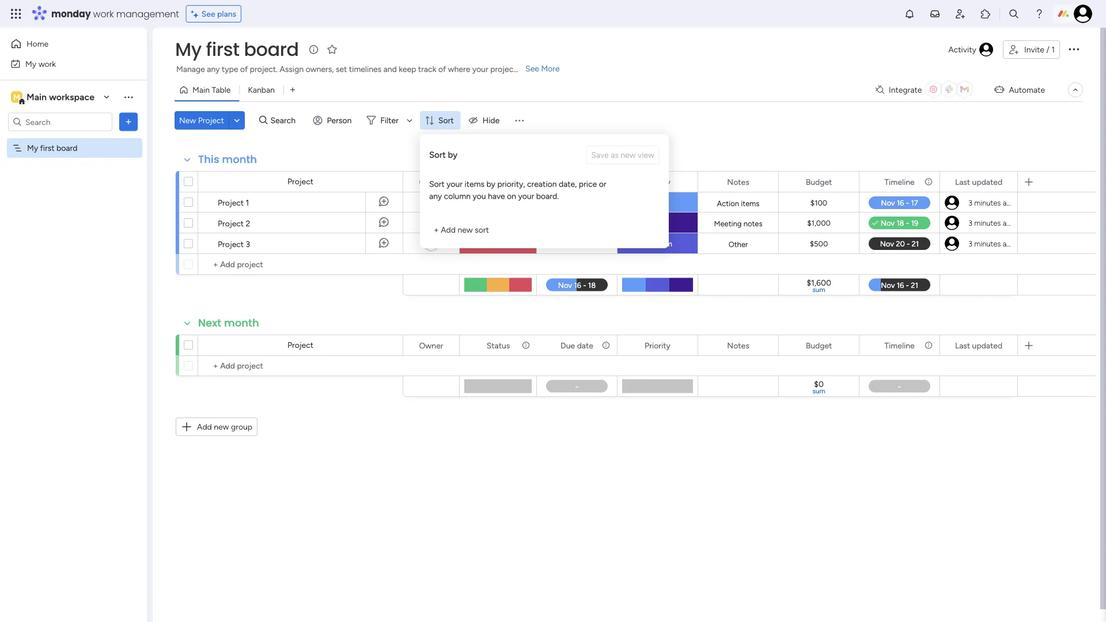 Task type: describe. For each thing, give the bounding box(es) containing it.
activity
[[948, 45, 976, 54]]

see plans
[[201, 9, 236, 19]]

help image
[[1034, 8, 1045, 20]]

next
[[198, 316, 221, 330]]

$1,000
[[807, 219, 831, 228]]

arrow down image
[[403, 113, 416, 127]]

sort for sort
[[438, 116, 454, 125]]

notes for first notes field from the bottom of the page
[[727, 340, 749, 350]]

3 minutes from the top
[[974, 239, 1001, 248]]

+ add new sort button
[[429, 221, 494, 239]]

1 due date field from the top
[[558, 175, 596, 188]]

board inside list box
[[56, 143, 77, 153]]

3 ago from the top
[[1003, 239, 1015, 248]]

budget for second budget field from the bottom of the page
[[806, 177, 832, 187]]

m
[[13, 92, 20, 102]]

1 horizontal spatial new
[[458, 225, 473, 235]]

invite
[[1024, 45, 1044, 54]]

items inside the sort your items by priority, creation date, price or any column you have on your board.
[[465, 179, 485, 189]]

sort your items by priority, creation date, price or any column you have on your board.
[[429, 179, 606, 201]]

2 timeline from the top
[[885, 340, 915, 350]]

main workspace
[[27, 92, 94, 103]]

v2 search image
[[259, 114, 268, 127]]

owner for first owner field from the top
[[419, 177, 443, 187]]

invite / 1 button
[[1003, 40, 1060, 59]]

monday work management
[[51, 7, 179, 20]]

due date for 1st 'due date' field from the top
[[561, 177, 593, 187]]

my work button
[[7, 54, 124, 73]]

this
[[198, 152, 219, 167]]

My first board field
[[172, 37, 302, 62]]

add to favorites image
[[326, 43, 338, 55]]

column
[[444, 191, 471, 201]]

notifications image
[[904, 8, 915, 20]]

0 horizontal spatial by
[[448, 150, 458, 160]]

dapulse checkmark sign image
[[872, 217, 878, 230]]

main for main table
[[192, 85, 210, 95]]

date,
[[559, 179, 577, 189]]

1 inside button
[[1052, 45, 1055, 54]]

keep
[[399, 64, 416, 74]]

meeting notes
[[714, 219, 763, 228]]

0 vertical spatial first
[[206, 37, 239, 62]]

you
[[473, 191, 486, 201]]

$500
[[810, 239, 828, 249]]

$0 sum
[[812, 379, 825, 395]]

medium
[[643, 239, 672, 249]]

sort for sort by
[[429, 150, 446, 160]]

john smith image
[[1074, 5, 1092, 23]]

apps image
[[980, 8, 992, 20]]

timelines
[[349, 64, 382, 74]]

filter button
[[362, 111, 416, 130]]

main table
[[192, 85, 231, 95]]

2 timeline field from the top
[[882, 339, 918, 352]]

This month field
[[195, 152, 260, 167]]

2 date from the top
[[577, 340, 593, 350]]

management
[[116, 7, 179, 20]]

workspace image
[[11, 91, 22, 103]]

/
[[1046, 45, 1050, 54]]

invite / 1
[[1024, 45, 1055, 54]]

inbox image
[[929, 8, 941, 20]]

workspace
[[49, 92, 94, 103]]

2 priority from the top
[[645, 340, 671, 350]]

3 minutes ago for 2
[[968, 218, 1015, 228]]

work for monday
[[93, 7, 114, 20]]

2 updated from the top
[[972, 340, 1003, 350]]

sort
[[475, 225, 489, 235]]

1 due from the top
[[561, 177, 575, 187]]

+
[[434, 225, 439, 235]]

my inside list box
[[27, 143, 38, 153]]

home button
[[7, 35, 124, 53]]

kanban button
[[239, 81, 283, 99]]

2 of from the left
[[438, 64, 446, 74]]

1 column information image from the top
[[521, 177, 531, 186]]

group
[[231, 422, 252, 432]]

working
[[474, 198, 504, 208]]

on inside the sort your items by priority, creation date, price or any column you have on your board.
[[507, 191, 516, 201]]

column information image for first 'due date' field from the bottom of the page
[[601, 341, 611, 350]]

owners,
[[306, 64, 334, 74]]

Next month field
[[195, 316, 262, 331]]

home
[[27, 39, 49, 49]]

$1,600 sum
[[807, 278, 831, 294]]

0 vertical spatial my first board
[[175, 37, 299, 62]]

other
[[729, 240, 748, 249]]

action items
[[717, 199, 760, 208]]

2 due from the top
[[561, 340, 575, 350]]

new
[[179, 116, 196, 125]]

stands.
[[519, 64, 544, 74]]

where
[[448, 64, 470, 74]]

0 horizontal spatial any
[[207, 64, 220, 74]]

last for 2nd last updated field from the top
[[955, 340, 970, 350]]

activity button
[[944, 40, 998, 59]]

work for my
[[38, 59, 56, 69]]

1 priority field from the top
[[642, 175, 673, 188]]

2 budget field from the top
[[803, 339, 835, 352]]

1 vertical spatial options image
[[123, 116, 134, 128]]

nov
[[567, 239, 581, 248]]

project 1
[[218, 198, 249, 207]]

or
[[599, 179, 606, 189]]

+ add new sort
[[434, 225, 489, 235]]

1 vertical spatial 1
[[246, 198, 249, 207]]

creation
[[527, 179, 557, 189]]

2 column information image from the top
[[521, 341, 531, 350]]

stuck
[[488, 239, 508, 249]]

see for see plans
[[201, 9, 215, 19]]

notes for first notes field from the top of the page
[[727, 177, 749, 187]]

type
[[222, 64, 238, 74]]

assign
[[280, 64, 304, 74]]

v2 overdue deadline image
[[541, 197, 550, 208]]

0 vertical spatial options image
[[1067, 42, 1081, 56]]

1 horizontal spatial board
[[244, 37, 299, 62]]

1 budget field from the top
[[803, 175, 835, 188]]

hide
[[483, 116, 500, 125]]

1 last updated field from the top
[[952, 175, 1005, 188]]

your for track
[[472, 64, 488, 74]]

project inside button
[[198, 116, 224, 125]]

my first board inside my first board list box
[[27, 143, 77, 153]]

last for first last updated field from the top of the page
[[955, 177, 970, 187]]

column information image for 2nd timeline field from the bottom
[[924, 177, 933, 186]]

minutes for project 2
[[974, 218, 1001, 228]]

2 priority field from the top
[[642, 339, 673, 352]]

have
[[488, 191, 505, 201]]

3 3 minutes ago from the top
[[968, 239, 1015, 248]]

sum for $0
[[812, 387, 825, 395]]

it
[[517, 198, 522, 208]]

nov 18
[[567, 239, 590, 248]]

2
[[246, 218, 250, 228]]

manage
[[176, 64, 205, 74]]

invite members image
[[955, 8, 966, 20]]

working on it
[[474, 198, 522, 208]]

my work
[[25, 59, 56, 69]]

your for you
[[518, 191, 534, 201]]

$1,600
[[807, 278, 831, 287]]

new project
[[179, 116, 224, 125]]

done
[[488, 218, 508, 228]]

set
[[336, 64, 347, 74]]

my first board list box
[[0, 136, 147, 313]]

1 status field from the top
[[484, 175, 513, 188]]

project 3
[[218, 239, 250, 249]]

1 updated from the top
[[972, 177, 1003, 187]]

my up manage on the left top
[[175, 37, 202, 62]]

$0
[[814, 379, 824, 389]]

my inside button
[[25, 59, 36, 69]]

see more link
[[524, 63, 561, 74]]

person
[[327, 116, 352, 125]]

ago for 2
[[1003, 218, 1015, 228]]

1 priority from the top
[[645, 177, 671, 187]]

+ Add project text field
[[204, 359, 398, 373]]



Task type: locate. For each thing, give the bounding box(es) containing it.
1 notes from the top
[[727, 177, 749, 187]]

main for main workspace
[[27, 92, 47, 103]]

on
[[507, 191, 516, 201], [506, 198, 515, 208]]

1 vertical spatial month
[[224, 316, 259, 330]]

1 vertical spatial timeline field
[[882, 339, 918, 352]]

1 date from the top
[[577, 177, 593, 187]]

date
[[577, 177, 593, 187], [577, 340, 593, 350]]

angle down image
[[234, 116, 240, 125]]

month
[[222, 152, 257, 167], [224, 316, 259, 330]]

0 vertical spatial due
[[561, 177, 575, 187]]

Status field
[[484, 175, 513, 188], [484, 339, 513, 352]]

manage any type of project. assign owners, set timelines and keep track of where your project stands.
[[176, 64, 544, 74]]

Budget field
[[803, 175, 835, 188], [803, 339, 835, 352]]

0 horizontal spatial of
[[240, 64, 248, 74]]

of right track
[[438, 64, 446, 74]]

1 budget from the top
[[806, 177, 832, 187]]

1 vertical spatial status field
[[484, 339, 513, 352]]

first
[[206, 37, 239, 62], [40, 143, 55, 153]]

main
[[192, 85, 210, 95], [27, 92, 47, 103]]

0 vertical spatial owner field
[[416, 175, 446, 188]]

person button
[[309, 111, 359, 130]]

2 ago from the top
[[1003, 218, 1015, 228]]

automate
[[1009, 85, 1045, 95]]

month for this month
[[222, 152, 257, 167]]

2 vertical spatial your
[[518, 191, 534, 201]]

0 vertical spatial minutes
[[974, 198, 1001, 207]]

Timeline field
[[882, 175, 918, 188], [882, 339, 918, 352]]

1 vertical spatial budget field
[[803, 339, 835, 352]]

sum inside $1,600 sum
[[812, 285, 825, 294]]

budget up $100
[[806, 177, 832, 187]]

ago for 1
[[1003, 198, 1015, 207]]

2 notes from the top
[[727, 340, 749, 350]]

1 vertical spatial by
[[487, 179, 495, 189]]

$100
[[810, 198, 827, 208]]

1 vertical spatial timeline
[[885, 340, 915, 350]]

work down home
[[38, 59, 56, 69]]

0 vertical spatial board
[[244, 37, 299, 62]]

1 horizontal spatial items
[[741, 199, 760, 208]]

priority
[[645, 177, 671, 187], [645, 340, 671, 350]]

my
[[175, 37, 202, 62], [25, 59, 36, 69], [27, 143, 38, 153]]

0 vertical spatial due date field
[[558, 175, 596, 188]]

1 horizontal spatial first
[[206, 37, 239, 62]]

2 minutes from the top
[[974, 218, 1001, 228]]

0 horizontal spatial add
[[197, 422, 212, 432]]

0 vertical spatial items
[[465, 179, 485, 189]]

new left group
[[214, 422, 229, 432]]

add new group button
[[176, 418, 258, 436]]

0 vertical spatial priority
[[645, 177, 671, 187]]

options image right /
[[1067, 42, 1081, 56]]

0 vertical spatial budget
[[806, 177, 832, 187]]

budget field up "$0"
[[803, 339, 835, 352]]

Priority field
[[642, 175, 673, 188], [642, 339, 673, 352]]

notes
[[744, 219, 763, 228]]

1 vertical spatial minutes
[[974, 218, 1001, 228]]

0 vertical spatial last updated
[[955, 177, 1003, 187]]

1 timeline from the top
[[885, 177, 915, 187]]

1 last from the top
[[955, 177, 970, 187]]

1 last updated from the top
[[955, 177, 1003, 187]]

0 vertical spatial status
[[487, 177, 510, 187]]

3
[[968, 198, 973, 207], [968, 218, 973, 228], [246, 239, 250, 249], [968, 239, 973, 248]]

month right this
[[222, 152, 257, 167]]

option
[[0, 138, 147, 140]]

project
[[490, 64, 517, 74]]

price
[[579, 179, 597, 189]]

0 vertical spatial work
[[93, 7, 114, 20]]

1 vertical spatial last updated
[[955, 340, 1003, 350]]

1 vertical spatial due date field
[[558, 339, 596, 352]]

1 vertical spatial 3 minutes ago
[[968, 218, 1015, 228]]

1 vertical spatial first
[[40, 143, 55, 153]]

work right monday
[[93, 7, 114, 20]]

due
[[561, 177, 575, 187], [561, 340, 575, 350]]

0 vertical spatial add
[[441, 225, 456, 235]]

0 vertical spatial by
[[448, 150, 458, 160]]

see left the 'plans'
[[201, 9, 215, 19]]

more
[[541, 64, 560, 73]]

18
[[583, 239, 590, 248]]

1 vertical spatial board
[[56, 143, 77, 153]]

0 vertical spatial notes
[[727, 177, 749, 187]]

board
[[244, 37, 299, 62], [56, 143, 77, 153]]

my first board down search in workspace field on the top left
[[27, 143, 77, 153]]

of right type at left
[[240, 64, 248, 74]]

Owner field
[[416, 175, 446, 188], [416, 339, 446, 352]]

0 vertical spatial notes field
[[724, 175, 752, 188]]

workspace selection element
[[11, 90, 96, 105]]

last updated
[[955, 177, 1003, 187], [955, 340, 1003, 350]]

1 status from the top
[[487, 177, 510, 187]]

last updated for 2nd last updated field from the top
[[955, 340, 1003, 350]]

my first board
[[175, 37, 299, 62], [27, 143, 77, 153]]

2 owner from the top
[[419, 340, 443, 350]]

sort inside the sort your items by priority, creation date, price or any column you have on your board.
[[429, 179, 445, 189]]

1 vertical spatial sum
[[812, 387, 825, 395]]

1 vertical spatial new
[[214, 422, 229, 432]]

0 vertical spatial your
[[472, 64, 488, 74]]

month inside field
[[224, 316, 259, 330]]

3 minutes ago for 1
[[968, 198, 1015, 207]]

see
[[201, 9, 215, 19], [525, 64, 539, 73]]

0 horizontal spatial items
[[465, 179, 485, 189]]

0 vertical spatial any
[[207, 64, 220, 74]]

add right +
[[441, 225, 456, 235]]

0 vertical spatial timeline
[[885, 177, 915, 187]]

1 horizontal spatial options image
[[1067, 42, 1081, 56]]

kanban
[[248, 85, 275, 95]]

sort button
[[420, 111, 461, 130]]

main inside workspace selection element
[[27, 92, 47, 103]]

new project button
[[175, 111, 229, 130]]

integrate
[[889, 85, 922, 95]]

sum
[[812, 285, 825, 294], [812, 387, 825, 395]]

by down sort popup button on the top of the page
[[448, 150, 458, 160]]

0 vertical spatial 1
[[1052, 45, 1055, 54]]

1 horizontal spatial see
[[525, 64, 539, 73]]

menu image
[[513, 115, 525, 126]]

2 sum from the top
[[812, 387, 825, 395]]

this month
[[198, 152, 257, 167]]

sort
[[438, 116, 454, 125], [429, 150, 446, 160], [429, 179, 445, 189]]

2 last updated field from the top
[[952, 339, 1005, 352]]

hide button
[[464, 111, 507, 130]]

month for next month
[[224, 316, 259, 330]]

0 horizontal spatial your
[[447, 179, 463, 189]]

Last updated field
[[952, 175, 1005, 188], [952, 339, 1005, 352]]

my down search in workspace field on the top left
[[27, 143, 38, 153]]

Due date field
[[558, 175, 596, 188], [558, 339, 596, 352]]

month right next
[[224, 316, 259, 330]]

1 horizontal spatial main
[[192, 85, 210, 95]]

2 budget from the top
[[806, 340, 832, 350]]

0 vertical spatial updated
[[972, 177, 1003, 187]]

1 horizontal spatial work
[[93, 7, 114, 20]]

1 horizontal spatial add
[[441, 225, 456, 235]]

add view image
[[290, 86, 295, 94]]

board up 'project.'
[[244, 37, 299, 62]]

1 horizontal spatial 1
[[1052, 45, 1055, 54]]

Search field
[[268, 112, 302, 128]]

main left the table
[[192, 85, 210, 95]]

0 horizontal spatial options image
[[123, 116, 134, 128]]

new
[[458, 225, 473, 235], [214, 422, 229, 432]]

any left type at left
[[207, 64, 220, 74]]

see for see more
[[525, 64, 539, 73]]

0 vertical spatial sum
[[812, 285, 825, 294]]

by up have
[[487, 179, 495, 189]]

status for first status field from the top
[[487, 177, 510, 187]]

by
[[448, 150, 458, 160], [487, 179, 495, 189]]

items
[[465, 179, 485, 189], [741, 199, 760, 208]]

project 2
[[218, 218, 250, 228]]

1 vertical spatial my first board
[[27, 143, 77, 153]]

0 horizontal spatial first
[[40, 143, 55, 153]]

see left more
[[525, 64, 539, 73]]

meeting
[[714, 219, 742, 228]]

1 vertical spatial column information image
[[521, 341, 531, 350]]

2 horizontal spatial your
[[518, 191, 534, 201]]

2 notes field from the top
[[724, 339, 752, 352]]

1 sum from the top
[[812, 285, 825, 294]]

2 due date from the top
[[561, 340, 593, 350]]

main inside main table 'button'
[[192, 85, 210, 95]]

0 horizontal spatial see
[[201, 9, 215, 19]]

first down search in workspace field on the top left
[[40, 143, 55, 153]]

owner for 1st owner field from the bottom
[[419, 340, 443, 350]]

0 vertical spatial month
[[222, 152, 257, 167]]

see plans button
[[186, 5, 241, 22]]

1 ago from the top
[[1003, 198, 1015, 207]]

1 vertical spatial last
[[955, 340, 970, 350]]

any inside the sort your items by priority, creation date, price or any column you have on your board.
[[429, 191, 442, 201]]

first inside list box
[[40, 143, 55, 153]]

0 vertical spatial see
[[201, 9, 215, 19]]

0 vertical spatial last
[[955, 177, 970, 187]]

1 minutes from the top
[[974, 198, 1001, 207]]

collapse board header image
[[1071, 85, 1080, 94]]

0 vertical spatial date
[[577, 177, 593, 187]]

sort down sort popup button on the top of the page
[[429, 150, 446, 160]]

0 vertical spatial budget field
[[803, 175, 835, 188]]

add left group
[[197, 422, 212, 432]]

my down home
[[25, 59, 36, 69]]

1 horizontal spatial my first board
[[175, 37, 299, 62]]

0 horizontal spatial main
[[27, 92, 47, 103]]

main right workspace image
[[27, 92, 47, 103]]

work inside button
[[38, 59, 56, 69]]

my first board up type at left
[[175, 37, 299, 62]]

any left column
[[429, 191, 442, 201]]

project.
[[250, 64, 278, 74]]

sort up column
[[429, 179, 445, 189]]

0 vertical spatial owner
[[419, 177, 443, 187]]

new left sort
[[458, 225, 473, 235]]

by inside the sort your items by priority, creation date, price or any column you have on your board.
[[487, 179, 495, 189]]

dapulse integrations image
[[876, 86, 884, 94]]

column information image
[[521, 177, 531, 186], [521, 341, 531, 350]]

board.
[[536, 191, 559, 201]]

1 horizontal spatial any
[[429, 191, 442, 201]]

any
[[207, 64, 220, 74], [429, 191, 442, 201]]

search everything image
[[1008, 8, 1020, 20]]

1 vertical spatial see
[[525, 64, 539, 73]]

status for first status field from the bottom of the page
[[487, 340, 510, 350]]

2 owner field from the top
[[416, 339, 446, 352]]

see inside button
[[201, 9, 215, 19]]

add new group
[[197, 422, 252, 432]]

1 owner from the top
[[419, 177, 443, 187]]

sort by
[[429, 150, 458, 160]]

2 last updated from the top
[[955, 340, 1003, 350]]

action
[[717, 199, 739, 208]]

0 horizontal spatial board
[[56, 143, 77, 153]]

1 vertical spatial ago
[[1003, 218, 1015, 228]]

main table button
[[175, 81, 239, 99]]

0 vertical spatial column information image
[[521, 177, 531, 186]]

sort up sort by
[[438, 116, 454, 125]]

1 owner field from the top
[[416, 175, 446, 188]]

budget up "$0"
[[806, 340, 832, 350]]

budget field up $100
[[803, 175, 835, 188]]

and
[[383, 64, 397, 74]]

2 vertical spatial 3 minutes ago
[[968, 239, 1015, 248]]

2 due date field from the top
[[558, 339, 596, 352]]

see more
[[525, 64, 560, 73]]

items up notes
[[741, 199, 760, 208]]

1 notes field from the top
[[724, 175, 752, 188]]

board down search in workspace field on the top left
[[56, 143, 77, 153]]

status
[[487, 177, 510, 187], [487, 340, 510, 350]]

0 vertical spatial ago
[[1003, 198, 1015, 207]]

2 last from the top
[[955, 340, 970, 350]]

monday
[[51, 7, 91, 20]]

table
[[212, 85, 231, 95]]

project
[[198, 116, 224, 125], [287, 177, 313, 186], [218, 198, 244, 207], [218, 218, 244, 228], [218, 239, 244, 249], [287, 340, 313, 350]]

2 3 minutes ago from the top
[[968, 218, 1015, 228]]

options image down workspace options icon
[[123, 116, 134, 128]]

track
[[418, 64, 436, 74]]

2 vertical spatial sort
[[429, 179, 445, 189]]

Notes field
[[724, 175, 752, 188], [724, 339, 752, 352]]

filter
[[380, 116, 399, 125]]

1 vertical spatial budget
[[806, 340, 832, 350]]

1 vertical spatial last updated field
[[952, 339, 1005, 352]]

ago
[[1003, 198, 1015, 207], [1003, 218, 1015, 228], [1003, 239, 1015, 248]]

workspace options image
[[123, 91, 134, 103]]

1 vertical spatial updated
[[972, 340, 1003, 350]]

1 vertical spatial owner
[[419, 340, 443, 350]]

1 vertical spatial owner field
[[416, 339, 446, 352]]

month inside field
[[222, 152, 257, 167]]

1 up '2' at the left top
[[246, 198, 249, 207]]

budget for second budget field from the top of the page
[[806, 340, 832, 350]]

minutes for project 1
[[974, 198, 1001, 207]]

due date for first 'due date' field from the bottom of the page
[[561, 340, 593, 350]]

sort inside sort popup button
[[438, 116, 454, 125]]

timeline
[[885, 177, 915, 187], [885, 340, 915, 350]]

autopilot image
[[995, 82, 1004, 97]]

1 3 minutes ago from the top
[[968, 198, 1015, 207]]

select product image
[[10, 8, 22, 20]]

your right where
[[472, 64, 488, 74]]

last updated for first last updated field from the top of the page
[[955, 177, 1003, 187]]

+ Add project text field
[[204, 258, 398, 271]]

updated
[[972, 177, 1003, 187], [972, 340, 1003, 350]]

0 horizontal spatial 1
[[246, 198, 249, 207]]

your up column
[[447, 179, 463, 189]]

2 status field from the top
[[484, 339, 513, 352]]

notes
[[727, 177, 749, 187], [727, 340, 749, 350]]

Search in workspace field
[[24, 115, 96, 128]]

priority,
[[497, 179, 525, 189]]

1 vertical spatial priority
[[645, 340, 671, 350]]

1 horizontal spatial of
[[438, 64, 446, 74]]

0 vertical spatial new
[[458, 225, 473, 235]]

column information image
[[601, 177, 611, 186], [924, 177, 933, 186], [601, 341, 611, 350], [924, 341, 933, 350]]

1 right /
[[1052, 45, 1055, 54]]

owner
[[419, 177, 443, 187], [419, 340, 443, 350]]

1
[[1052, 45, 1055, 54], [246, 198, 249, 207]]

plans
[[217, 9, 236, 19]]

0 vertical spatial due date
[[561, 177, 593, 187]]

2 status from the top
[[487, 340, 510, 350]]

1 due date from the top
[[561, 177, 593, 187]]

2 vertical spatial minutes
[[974, 239, 1001, 248]]

1 vertical spatial work
[[38, 59, 56, 69]]

1 of from the left
[[240, 64, 248, 74]]

0 horizontal spatial my first board
[[27, 143, 77, 153]]

3 minutes ago
[[968, 198, 1015, 207], [968, 218, 1015, 228], [968, 239, 1015, 248]]

1 horizontal spatial by
[[487, 179, 495, 189]]

your down the "priority,"
[[518, 191, 534, 201]]

0 vertical spatial sort
[[438, 116, 454, 125]]

next month
[[198, 316, 259, 330]]

0 horizontal spatial new
[[214, 422, 229, 432]]

0 vertical spatial 3 minutes ago
[[968, 198, 1015, 207]]

options image
[[1067, 42, 1081, 56], [123, 116, 134, 128]]

2 vertical spatial ago
[[1003, 239, 1015, 248]]

show board description image
[[307, 44, 321, 55]]

column information image for 1st timeline field from the bottom
[[924, 341, 933, 350]]

your
[[472, 64, 488, 74], [447, 179, 463, 189], [518, 191, 534, 201]]

sum for $1,600
[[812, 285, 825, 294]]

items up you
[[465, 179, 485, 189]]

0 vertical spatial status field
[[484, 175, 513, 188]]

0 vertical spatial timeline field
[[882, 175, 918, 188]]

1 vertical spatial notes
[[727, 340, 749, 350]]

1 timeline field from the top
[[882, 175, 918, 188]]

sort for sort your items by priority, creation date, price or any column you have on your board.
[[429, 179, 445, 189]]

first up type at left
[[206, 37, 239, 62]]

1 vertical spatial due date
[[561, 340, 593, 350]]



Task type: vqa. For each thing, say whether or not it's contained in the screenshot.
exact
no



